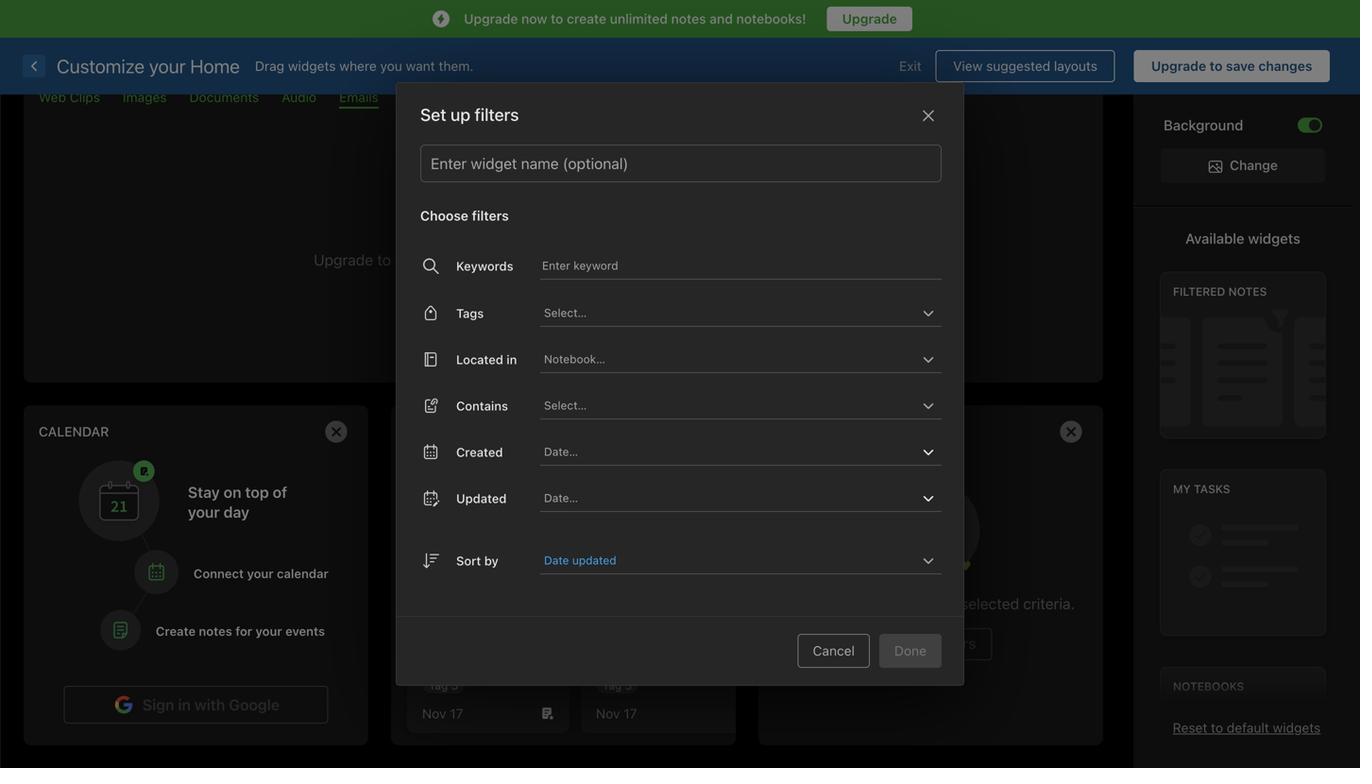 Task type: vqa. For each thing, say whether or not it's contained in the screenshot.
Free: for
no



Task type: locate. For each thing, give the bounding box(es) containing it.
available
[[1186, 230, 1245, 246]]

where
[[339, 58, 377, 74]]

changes
[[1259, 58, 1313, 74]]

sort
[[456, 553, 481, 568]]

notes
[[1229, 285, 1267, 298]]

 input text field down date… field
[[621, 547, 917, 573]]

filters right up
[[475, 104, 519, 125]]

cancel
[[813, 643, 855, 658]]

keywords
[[456, 259, 514, 273]]

date… inside created date picker field
[[544, 445, 578, 458]]

change
[[1230, 157, 1278, 173]]

create
[[567, 11, 607, 26]]

widgets right default
[[1273, 720, 1321, 735]]

widgets
[[288, 58, 336, 74], [1248, 230, 1301, 246], [1273, 720, 1321, 735]]

upgrade left now
[[464, 11, 518, 26]]

0 vertical spatial filters
[[475, 104, 519, 125]]

0 horizontal spatial upgrade
[[464, 11, 518, 26]]

customize
[[57, 55, 145, 77]]

notebooks!
[[736, 11, 807, 26]]

to inside "button"
[[1210, 58, 1223, 74]]

date
[[544, 554, 569, 567]]

date… inside field
[[544, 491, 578, 504]]

0 horizontal spatial remove image
[[317, 413, 355, 451]]

2 date… from the top
[[544, 491, 578, 504]]

drag widgets where you want them.
[[255, 58, 474, 74]]

your
[[149, 55, 186, 77]]

1 vertical spatial date…
[[544, 491, 578, 504]]

default
[[1227, 720, 1270, 735]]

upgrade to save changes button
[[1134, 50, 1330, 82]]

reset to default widgets
[[1173, 720, 1321, 735]]

date… up date on the bottom left of the page
[[544, 491, 578, 504]]

0 vertical spatial widgets
[[288, 58, 336, 74]]

1 horizontal spatial remove image
[[1052, 413, 1090, 451]]

remove image
[[317, 413, 355, 451], [1052, 413, 1090, 451]]

widgets for available
[[1248, 230, 1301, 246]]

2 vertical spatial to
[[1211, 720, 1224, 735]]

date… for updated
[[544, 491, 578, 504]]

to right now
[[551, 11, 563, 26]]

date updated button
[[544, 549, 619, 572]]

2 vertical spatial  input text field
[[621, 547, 917, 573]]

done
[[895, 643, 927, 658]]

 input text field inside located in field
[[542, 346, 917, 372]]

Contains field
[[540, 392, 942, 419]]

updated
[[456, 491, 507, 505]]

view suggested layouts
[[953, 58, 1098, 74]]

 input text field for tags
[[542, 299, 917, 326]]

tasks
[[1194, 482, 1231, 495]]

home
[[190, 55, 240, 77]]

 input text field inside tags field
[[542, 299, 917, 326]]

 input text field inside sort by field
[[621, 547, 917, 573]]

Enter keyword field
[[540, 258, 942, 280]]

Located in field
[[540, 346, 942, 373]]

customize your home
[[57, 55, 240, 77]]

filtered notes
[[1173, 285, 1267, 298]]

widgets for drag
[[288, 58, 336, 74]]

exit
[[899, 58, 922, 74]]

to left save
[[1210, 58, 1223, 74]]

to
[[551, 11, 563, 26], [1210, 58, 1223, 74], [1211, 720, 1224, 735]]

 input text field up  input text field
[[542, 346, 917, 372]]

located in
[[456, 352, 517, 366]]

1 date… from the top
[[544, 445, 578, 458]]

date…
[[544, 445, 578, 458], [544, 491, 578, 504]]

1 horizontal spatial upgrade
[[842, 11, 897, 26]]

notebooks
[[1173, 680, 1245, 693]]

filters right choose
[[472, 208, 509, 223]]

filters
[[475, 104, 519, 125], [472, 208, 509, 223]]

upgrade for upgrade to save changes
[[1152, 58, 1207, 74]]

view suggested layouts button
[[936, 50, 1115, 82]]

2 horizontal spatial upgrade
[[1152, 58, 1207, 74]]

widgets right available
[[1248, 230, 1301, 246]]

created
[[456, 445, 503, 459]]

widgets right drag
[[288, 58, 336, 74]]

1 vertical spatial widgets
[[1248, 230, 1301, 246]]

upgrade left save
[[1152, 58, 1207, 74]]

sort by
[[456, 553, 499, 568]]

upgrade
[[464, 11, 518, 26], [842, 11, 897, 26], [1152, 58, 1207, 74]]

notes
[[671, 11, 706, 26]]

date… for created
[[544, 445, 578, 458]]

1 vertical spatial to
[[1210, 58, 1223, 74]]

0 vertical spatial to
[[551, 11, 563, 26]]

1 vertical spatial  input text field
[[542, 346, 917, 372]]

 input text field
[[542, 392, 917, 419]]

in
[[507, 352, 517, 366]]

to for upgrade
[[1210, 58, 1223, 74]]

set
[[420, 104, 446, 125]]

upgrade now to create unlimited notes and notebooks!
[[464, 11, 807, 26]]

0 vertical spatial date…
[[544, 445, 578, 458]]

to right reset at the right of the page
[[1211, 720, 1224, 735]]

to for reset
[[1211, 720, 1224, 735]]

now
[[522, 11, 547, 26]]

background
[[1164, 117, 1244, 133]]

upgrade to save changes
[[1152, 58, 1313, 74]]

Enter widget name (optional) text field
[[429, 145, 933, 181]]

you
[[380, 58, 402, 74]]

upgrade up exit button
[[842, 11, 897, 26]]

 input text field
[[542, 299, 917, 326], [542, 346, 917, 372], [621, 547, 917, 573]]

unlimited
[[610, 11, 668, 26]]

 input text field down enter keyword field
[[542, 299, 917, 326]]

0 vertical spatial  input text field
[[542, 299, 917, 326]]

date… right created on the left
[[544, 445, 578, 458]]



Task type: describe. For each thing, give the bounding box(es) containing it.
 input text field for located in
[[542, 346, 917, 372]]

filtered
[[1173, 285, 1226, 298]]

view
[[953, 58, 983, 74]]

choose filters
[[420, 208, 509, 223]]

1 remove image from the left
[[317, 413, 355, 451]]

Sort by field
[[540, 547, 942, 574]]

layouts
[[1054, 58, 1098, 74]]

upgrade for upgrade now to create unlimited notes and notebooks!
[[464, 11, 518, 26]]

upgrade button
[[827, 7, 912, 31]]

1 vertical spatial filters
[[472, 208, 509, 223]]

done button
[[880, 634, 942, 668]]

contains
[[456, 398, 508, 413]]

want
[[406, 58, 435, 74]]

available widgets
[[1186, 230, 1301, 246]]

upgrade for upgrade
[[842, 11, 897, 26]]

close image
[[917, 104, 940, 127]]

and
[[710, 11, 733, 26]]

cancel button
[[798, 634, 870, 668]]

2 vertical spatial widgets
[[1273, 720, 1321, 735]]

2 remove image from the left
[[1052, 413, 1090, 451]]

exit button
[[885, 50, 936, 82]]

reset
[[1173, 720, 1208, 735]]

Created Date picker field
[[540, 438, 966, 466]]

change button
[[1161, 148, 1325, 183]]

them.
[[439, 58, 474, 74]]

date updated
[[544, 554, 617, 567]]

Tags field
[[540, 299, 942, 327]]

choose
[[420, 208, 469, 223]]

located
[[456, 352, 503, 366]]

by
[[484, 553, 499, 568]]

suggested
[[986, 58, 1051, 74]]

tags
[[456, 306, 484, 320]]

my
[[1173, 482, 1191, 495]]

save
[[1226, 58, 1255, 74]]

reset to default widgets button
[[1173, 720, 1321, 735]]

updated
[[572, 554, 617, 567]]

my tasks
[[1173, 482, 1231, 495]]

set up filters
[[420, 104, 519, 125]]

drag
[[255, 58, 284, 74]]

Updated Date picker field
[[540, 485, 966, 512]]

up
[[451, 104, 471, 125]]



